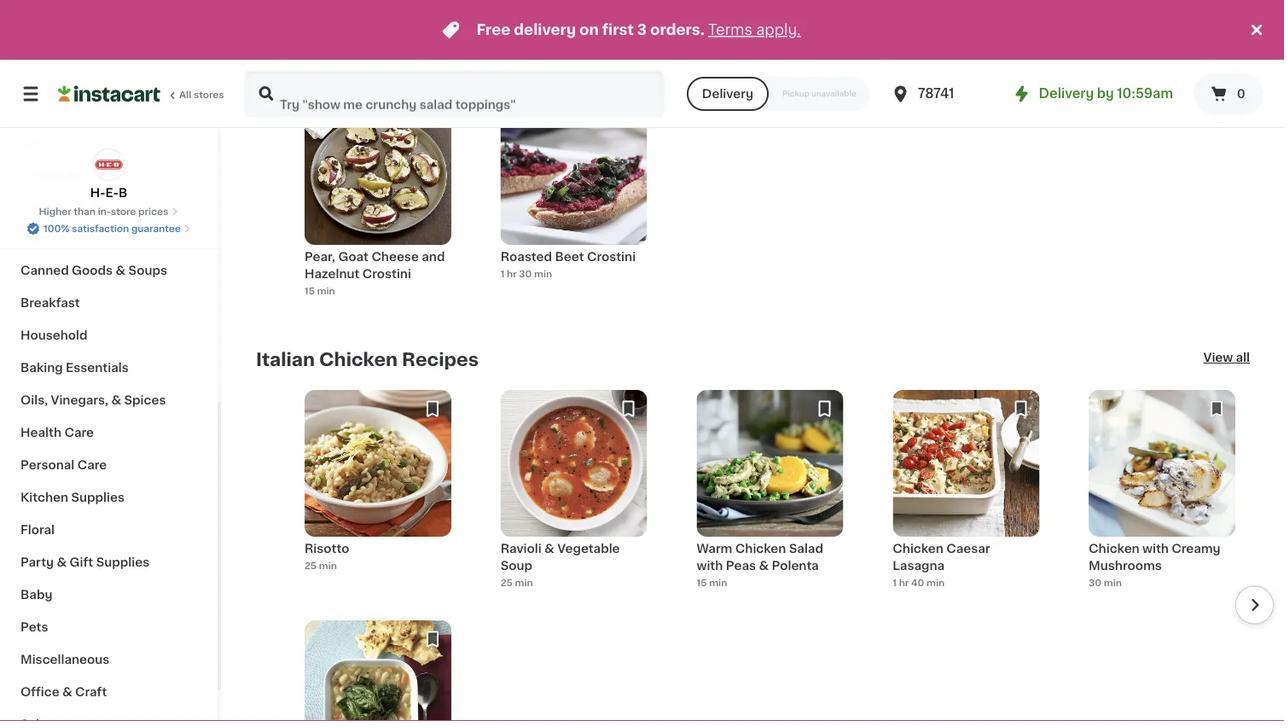 Task type: describe. For each thing, give the bounding box(es) containing it.
higher than in-store prices
[[39, 207, 169, 216]]

terms apply. link
[[708, 23, 801, 37]]

min for pear, goat cheese and hazelnut crostini
[[317, 286, 335, 296]]

peas
[[726, 560, 756, 572]]

condiments & sauces
[[20, 232, 158, 244]]

min for risotto
[[319, 561, 337, 571]]

& inside dry goods & pasta link
[[90, 200, 100, 212]]

ravioli
[[501, 543, 542, 555]]

ravioli & vegetable soup
[[501, 543, 620, 572]]

baking essentials link
[[10, 352, 207, 384]]

instacart logo image
[[58, 84, 161, 104]]

delivery by 10:59am link
[[1012, 84, 1174, 104]]

view all link
[[1204, 349, 1251, 370]]

with inside 'warm chicken salad with peas & polenta'
[[697, 560, 723, 572]]

guarantee
[[131, 224, 181, 233]]

personal
[[20, 459, 74, 471]]

delivery for delivery by 10:59am
[[1040, 88, 1095, 100]]

prices
[[138, 207, 169, 216]]

0 horizontal spatial 30
[[519, 269, 532, 279]]

100% satisfaction guarantee
[[44, 224, 181, 233]]

& inside condiments & sauces link
[[99, 232, 109, 244]]

household link
[[10, 319, 207, 352]]

chicken caesar lasagna
[[893, 543, 991, 572]]

polenta
[[772, 560, 819, 572]]

beet
[[555, 251, 584, 263]]

office
[[20, 686, 59, 698]]

25 for ravioli & vegetable soup
[[501, 578, 513, 588]]

1 for roasted beet crostini
[[501, 269, 505, 279]]

hr for roasted beet crostini
[[507, 269, 517, 279]]

care for health care
[[64, 427, 94, 439]]

creamy
[[1172, 543, 1221, 555]]

with inside 'chicken with creamy mushrooms'
[[1143, 543, 1170, 555]]

chicken inside 'warm chicken salad with peas & polenta'
[[736, 543, 787, 555]]

kitchen
[[20, 492, 68, 504]]

canned goods & soups
[[20, 265, 167, 277]]

party & gift supplies
[[20, 557, 150, 569]]

floral link
[[10, 514, 207, 546]]

italian appetizers
[[256, 58, 422, 76]]

first
[[603, 23, 634, 37]]

recipe card group containing warm chicken salad with peas & polenta
[[697, 390, 844, 600]]

deli link
[[10, 125, 207, 157]]

3
[[638, 23, 647, 37]]

1 vertical spatial supplies
[[96, 557, 150, 569]]

vegetable
[[558, 543, 620, 555]]

chicken left recipes
[[319, 350, 398, 368]]

italian chicken recipes
[[256, 350, 479, 368]]

risotto
[[305, 543, 350, 555]]

limited time offer region
[[0, 0, 1247, 60]]

h-
[[90, 187, 105, 199]]

15 for pear, goat cheese and hazelnut crostini
[[305, 286, 315, 296]]

Search field
[[246, 72, 663, 116]]

recipe card group containing roasted beet crostini
[[501, 98, 648, 308]]

health
[[20, 427, 61, 439]]

office & craft link
[[10, 676, 207, 709]]

kitchen supplies link
[[10, 482, 207, 514]]

canned goods & soups link
[[10, 254, 207, 287]]

delivery button
[[687, 77, 769, 111]]

min down "roasted"
[[534, 269, 553, 279]]

health care
[[20, 427, 94, 439]]

recipe card group containing pear, goat cheese and hazelnut crostini
[[305, 98, 452, 308]]

25 for risotto
[[305, 561, 317, 571]]

kitchen supplies
[[20, 492, 125, 504]]

higher
[[39, 207, 71, 216]]

1 hr 30 min
[[501, 269, 553, 279]]

goods for dry
[[46, 200, 87, 212]]

party
[[20, 557, 54, 569]]

italian for italian appetizers
[[256, 58, 315, 76]]

spices
[[124, 394, 166, 406]]

recipe card group containing ravioli & vegetable soup
[[501, 390, 648, 600]]

vinegars,
[[51, 394, 108, 406]]

25 min for risotto
[[305, 561, 337, 571]]

party & gift supplies link
[[10, 546, 207, 579]]

0 vertical spatial supplies
[[71, 492, 125, 504]]

all
[[1237, 352, 1251, 364]]

lasagna
[[893, 560, 945, 572]]

salad
[[790, 543, 824, 555]]

on
[[580, 23, 599, 37]]

100%
[[44, 224, 70, 233]]

all
[[179, 90, 191, 99]]

personal care
[[20, 459, 107, 471]]

than
[[74, 207, 96, 216]]

& inside ravioli & vegetable soup
[[545, 543, 555, 555]]

goat
[[338, 251, 369, 263]]

warm
[[697, 543, 733, 555]]

delivery
[[514, 23, 576, 37]]

in-
[[98, 207, 111, 216]]

prepared foods
[[20, 167, 118, 179]]

delivery by 10:59am
[[1040, 88, 1174, 100]]

miscellaneous link
[[10, 644, 207, 676]]

min for chicken with creamy mushrooms
[[1105, 578, 1123, 588]]

78741
[[918, 88, 955, 100]]

& inside office & craft link
[[62, 686, 72, 698]]

recipe card group containing chicken with creamy mushrooms
[[1089, 390, 1236, 600]]

min right "40"
[[927, 578, 945, 588]]

pasta
[[103, 200, 137, 212]]

100% satisfaction guarantee button
[[27, 219, 191, 236]]

25 min for ravioli & vegetable soup
[[501, 578, 533, 588]]

free
[[477, 23, 511, 37]]

baking
[[20, 362, 63, 374]]



Task type: locate. For each thing, give the bounding box(es) containing it.
0 vertical spatial care
[[64, 427, 94, 439]]

care up kitchen supplies link
[[77, 459, 107, 471]]

apply.
[[757, 23, 801, 37]]

h-e-b logo image
[[93, 149, 125, 181]]

1 vertical spatial 15
[[697, 578, 707, 588]]

1 vertical spatial hr
[[900, 578, 909, 588]]

1 hr 40 min
[[893, 578, 945, 588]]

chicken up the lasagna
[[893, 543, 944, 555]]

hr left "40"
[[900, 578, 909, 588]]

goods for canned
[[72, 265, 113, 277]]

min
[[534, 269, 553, 279], [317, 286, 335, 296], [319, 561, 337, 571], [515, 578, 533, 588], [710, 578, 728, 588], [927, 578, 945, 588], [1105, 578, 1123, 588]]

0 horizontal spatial delivery
[[702, 88, 754, 100]]

1 horizontal spatial 25
[[501, 578, 513, 588]]

15 min inside item carousel region
[[697, 578, 728, 588]]

1 horizontal spatial delivery
[[1040, 88, 1095, 100]]

crostini inside pear, goat cheese and hazelnut crostini
[[363, 268, 411, 280]]

prepared
[[20, 167, 77, 179]]

pear, goat cheese and hazelnut crostini
[[305, 251, 445, 280]]

25 down risotto
[[305, 561, 317, 571]]

chicken inside chicken caesar lasagna
[[893, 543, 944, 555]]

store
[[111, 207, 136, 216]]

min down hazelnut at the left top of page
[[317, 286, 335, 296]]

chicken up peas
[[736, 543, 787, 555]]

pear,
[[305, 251, 336, 263]]

craft
[[75, 686, 107, 698]]

1 horizontal spatial 30
[[1089, 578, 1102, 588]]

1 horizontal spatial crostini
[[587, 251, 636, 263]]

2 italian from the top
[[256, 350, 315, 368]]

dry goods & pasta
[[20, 200, 137, 212]]

delivery down terms
[[702, 88, 754, 100]]

mushrooms
[[1089, 560, 1163, 572]]

e-
[[105, 187, 119, 199]]

min down mushrooms
[[1105, 578, 1123, 588]]

40
[[912, 578, 925, 588]]

recipe card group containing risotto
[[305, 390, 452, 600]]

& inside canned goods & soups link
[[116, 265, 126, 277]]

roasted
[[501, 251, 552, 263]]

crostini
[[587, 251, 636, 263], [363, 268, 411, 280]]

0 horizontal spatial hr
[[507, 269, 517, 279]]

0 horizontal spatial crostini
[[363, 268, 411, 280]]

& inside 'warm chicken salad with peas & polenta'
[[759, 560, 769, 572]]

with up mushrooms
[[1143, 543, 1170, 555]]

10:59am
[[1118, 88, 1174, 100]]

pets link
[[10, 611, 207, 644]]

0 vertical spatial 15 min
[[305, 286, 335, 296]]

0 horizontal spatial 25
[[305, 561, 317, 571]]

1 horizontal spatial 15
[[697, 578, 707, 588]]

1 vertical spatial italian
[[256, 350, 315, 368]]

free delivery on first 3 orders. terms apply.
[[477, 23, 801, 37]]

0
[[1238, 88, 1246, 100]]

15
[[305, 286, 315, 296], [697, 578, 707, 588]]

0 vertical spatial 30
[[519, 269, 532, 279]]

30 inside item carousel region
[[1089, 578, 1102, 588]]

all stores
[[179, 90, 224, 99]]

chicken up mushrooms
[[1089, 543, 1140, 555]]

None search field
[[244, 70, 665, 118]]

appetizers
[[319, 58, 422, 76]]

0 vertical spatial hr
[[507, 269, 517, 279]]

floral
[[20, 524, 55, 536]]

30 down mushrooms
[[1089, 578, 1102, 588]]

0 vertical spatial italian
[[256, 58, 315, 76]]

1 vertical spatial 1
[[893, 578, 897, 588]]

crostini right beet
[[587, 251, 636, 263]]

min down peas
[[710, 578, 728, 588]]

service type group
[[687, 77, 871, 111]]

0 vertical spatial with
[[1143, 543, 1170, 555]]

soup
[[501, 560, 533, 572]]

delivery left by
[[1040, 88, 1095, 100]]

crostini down cheese
[[363, 268, 411, 280]]

dry
[[20, 200, 43, 212]]

0 vertical spatial 25
[[305, 561, 317, 571]]

1 for chicken caesar lasagna
[[893, 578, 897, 588]]

delivery for delivery
[[702, 88, 754, 100]]

supplies down floral link
[[96, 557, 150, 569]]

15 min for peas
[[697, 578, 728, 588]]

baby
[[20, 589, 52, 601]]

dry goods & pasta link
[[10, 190, 207, 222]]

hr inside item carousel region
[[900, 578, 909, 588]]

1 vertical spatial care
[[77, 459, 107, 471]]

soups
[[129, 265, 167, 277]]

15 for warm chicken salad with peas & polenta
[[697, 578, 707, 588]]

italian for italian chicken recipes
[[256, 350, 315, 368]]

item carousel region
[[256, 390, 1275, 721]]

personal care link
[[10, 449, 207, 482]]

supplies down personal care link
[[71, 492, 125, 504]]

h-e-b
[[90, 187, 128, 199]]

15 min down peas
[[697, 578, 728, 588]]

1 vertical spatial goods
[[72, 265, 113, 277]]

satisfaction
[[72, 224, 129, 233]]

15 down hazelnut at the left top of page
[[305, 286, 315, 296]]

1 vertical spatial 25 min
[[501, 578, 533, 588]]

min for warm chicken salad with peas & polenta
[[710, 578, 728, 588]]

0 button
[[1194, 73, 1264, 114]]

0 vertical spatial 1
[[501, 269, 505, 279]]

& inside oils, vinegars, & spices link
[[111, 394, 121, 406]]

baby link
[[10, 579, 207, 611]]

deli
[[20, 135, 45, 147]]

pets
[[20, 622, 48, 633]]

care for personal care
[[77, 459, 107, 471]]

1 horizontal spatial 1
[[893, 578, 897, 588]]

15 inside item carousel region
[[697, 578, 707, 588]]

sauces
[[112, 232, 158, 244]]

care down vinegars,
[[64, 427, 94, 439]]

0 horizontal spatial 15
[[305, 286, 315, 296]]

hr
[[507, 269, 517, 279], [900, 578, 909, 588]]

hr for chicken caesar lasagna
[[900, 578, 909, 588]]

condiments & sauces link
[[10, 222, 207, 254]]

essentials
[[66, 362, 129, 374]]

miscellaneous
[[20, 654, 110, 666]]

0 vertical spatial 25 min
[[305, 561, 337, 571]]

15 min
[[305, 286, 335, 296], [697, 578, 728, 588]]

chicken with creamy mushrooms
[[1089, 543, 1221, 572]]

0 horizontal spatial 15 min
[[305, 286, 335, 296]]

min down the 'soup'
[[515, 578, 533, 588]]

household
[[20, 330, 88, 341]]

all stores link
[[58, 70, 225, 118]]

higher than in-store prices link
[[39, 205, 179, 219]]

0 vertical spatial crostini
[[587, 251, 636, 263]]

cheese
[[372, 251, 419, 263]]

with down warm
[[697, 560, 723, 572]]

0 vertical spatial 15
[[305, 286, 315, 296]]

1 left "40"
[[893, 578, 897, 588]]

delivery inside button
[[702, 88, 754, 100]]

1 vertical spatial 15 min
[[697, 578, 728, 588]]

1 italian from the top
[[256, 58, 315, 76]]

15 min down hazelnut at the left top of page
[[305, 286, 335, 296]]

min down risotto
[[319, 561, 337, 571]]

delivery
[[1040, 88, 1095, 100], [702, 88, 754, 100]]

15 down warm
[[697, 578, 707, 588]]

office & craft
[[20, 686, 107, 698]]

hr down "roasted"
[[507, 269, 517, 279]]

stores
[[194, 90, 224, 99]]

0 horizontal spatial 25 min
[[305, 561, 337, 571]]

by
[[1098, 88, 1115, 100]]

1 down "roasted"
[[501, 269, 505, 279]]

goods down the "condiments & sauces"
[[72, 265, 113, 277]]

goods up 100%
[[46, 200, 87, 212]]

view all
[[1204, 352, 1251, 364]]

condiments
[[20, 232, 96, 244]]

foods
[[80, 167, 118, 179]]

recipe card group
[[305, 98, 452, 308], [501, 98, 648, 308], [305, 390, 452, 600], [501, 390, 648, 600], [697, 390, 844, 600], [893, 390, 1040, 600], [1089, 390, 1236, 600], [305, 621, 452, 721]]

min for ravioli & vegetable soup
[[515, 578, 533, 588]]

25 down the 'soup'
[[501, 578, 513, 588]]

oils, vinegars, & spices
[[20, 394, 166, 406]]

0 horizontal spatial with
[[697, 560, 723, 572]]

terms
[[708, 23, 753, 37]]

chicken inside 'chicken with creamy mushrooms'
[[1089, 543, 1140, 555]]

1 horizontal spatial hr
[[900, 578, 909, 588]]

hazelnut
[[305, 268, 360, 280]]

30 down "roasted"
[[519, 269, 532, 279]]

1 horizontal spatial 15 min
[[697, 578, 728, 588]]

0 vertical spatial goods
[[46, 200, 87, 212]]

1 vertical spatial 30
[[1089, 578, 1102, 588]]

oils, vinegars, & spices link
[[10, 384, 207, 417]]

& inside party & gift supplies link
[[57, 557, 67, 569]]

canned
[[20, 265, 69, 277]]

1 vertical spatial 25
[[501, 578, 513, 588]]

recipe card group containing chicken caesar lasagna
[[893, 390, 1040, 600]]

health care link
[[10, 417, 207, 449]]

1 horizontal spatial 25 min
[[501, 578, 533, 588]]

warm chicken salad with peas & polenta
[[697, 543, 824, 572]]

1 horizontal spatial with
[[1143, 543, 1170, 555]]

25 min down risotto
[[305, 561, 337, 571]]

1 vertical spatial crostini
[[363, 268, 411, 280]]

1 vertical spatial with
[[697, 560, 723, 572]]

orders.
[[651, 23, 705, 37]]

15 min for hazelnut
[[305, 286, 335, 296]]

25 min down the 'soup'
[[501, 578, 533, 588]]

and
[[422, 251, 445, 263]]

care
[[64, 427, 94, 439], [77, 459, 107, 471]]

0 horizontal spatial 1
[[501, 269, 505, 279]]

1 inside item carousel region
[[893, 578, 897, 588]]

italian
[[256, 58, 315, 76], [256, 350, 315, 368]]

breakfast
[[20, 297, 80, 309]]



Task type: vqa. For each thing, say whether or not it's contained in the screenshot.
Apple for 354
no



